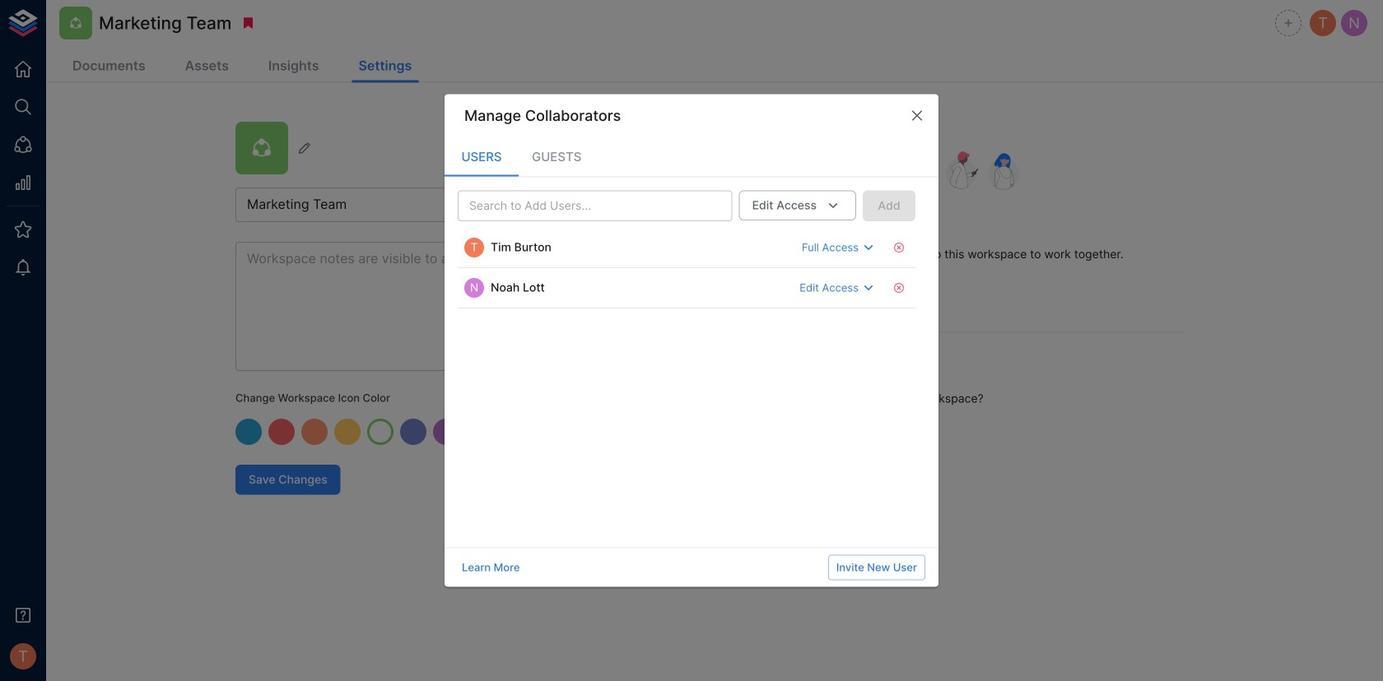 Task type: locate. For each thing, give the bounding box(es) containing it.
dialog
[[445, 94, 939, 587]]

tab list
[[445, 137, 939, 177]]

Workspace notes are visible to all members and guests. text field
[[235, 242, 692, 371]]



Task type: vqa. For each thing, say whether or not it's contained in the screenshot.
Search To Add Users... text box
yes



Task type: describe. For each thing, give the bounding box(es) containing it.
remove bookmark image
[[241, 16, 256, 30]]

Search to Add Users... text field
[[463, 196, 700, 216]]

Workspace Name text field
[[235, 188, 692, 222]]



